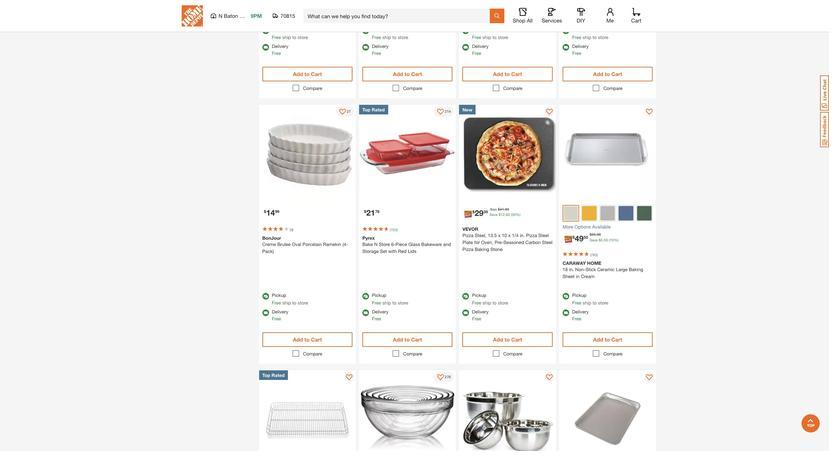 Task type: describe. For each thing, give the bounding box(es) containing it.
seasoned
[[504, 240, 524, 245]]

99 inside /box $ 41 . 99 save $ 12 . 60 ( 30 %)
[[505, 207, 509, 212]]

services
[[542, 17, 562, 24]]

non-
[[575, 267, 586, 273]]

60
[[506, 213, 510, 217]]

oven,
[[481, 240, 494, 245]]

gray image
[[601, 206, 615, 221]]

baking inside vevor pizza steel, 13.5 x 10 x 1/4 in. pizza steel plate for oven, pre-seasoned carbon steel pizza baking stone
[[475, 247, 489, 252]]

vevor
[[463, 226, 478, 232]]

30
[[512, 213, 516, 217]]

9
[[291, 228, 293, 232]]

naturals quarter aluminum baking sheet image
[[560, 371, 656, 452]]

cream image
[[564, 207, 578, 221]]

carbon
[[526, 240, 541, 245]]

$ inside $ 49 50
[[573, 235, 575, 240]]

%) inside /box $ 41 . 99 save $ 12 . 60 ( 30 %)
[[516, 213, 521, 217]]

rouge
[[240, 13, 255, 19]]

new
[[463, 107, 473, 113]]

/box
[[490, 207, 497, 212]]

in. inside vevor pizza steel, 13.5 x 10 x 1/4 in. pizza steel plate for oven, pre-seasoned carbon steel pizza baking stone
[[520, 233, 525, 238]]

21
[[366, 208, 375, 217]]

feedback link image
[[820, 112, 829, 148]]

) for 14
[[293, 228, 294, 232]]

rated for stainless steel cooling rack "image"
[[272, 373, 285, 379]]

me button
[[600, 8, 621, 24]]

18 in. non-stick ceramic large baking sheet in cream image
[[560, 105, 656, 202]]

1/4
[[512, 233, 519, 238]]

shop all button
[[512, 8, 534, 24]]

pre-
[[495, 240, 504, 245]]

pizza down vevor
[[463, 233, 474, 238]]

$ 14 99
[[264, 208, 280, 217]]

99 inside $ 14 99
[[275, 209, 280, 214]]

green image
[[637, 206, 652, 221]]

stone
[[491, 247, 503, 252]]

$ 49 50
[[573, 234, 588, 243]]

diy
[[577, 17, 585, 24]]

slate image
[[619, 206, 634, 221]]

save inside /box $ 41 . 99 save $ 12 . 60 ( 30 %)
[[490, 213, 498, 217]]

55
[[592, 233, 596, 237]]

steel,
[[475, 233, 487, 238]]

( for ( 153 )
[[390, 228, 391, 232]]

plate
[[463, 240, 473, 245]]

ceramic
[[598, 267, 615, 273]]

00
[[597, 233, 601, 237]]

pyrex bake n store 6-piece glass bakeware and storage set with red lids
[[363, 235, 451, 254]]

more options available link
[[563, 224, 653, 231]]

$ 29 39
[[473, 209, 488, 218]]

vevor pizza steel, 13.5 x 10 x 1/4 in. pizza steel plate for oven, pre-seasoned carbon steel pizza baking stone
[[463, 226, 553, 252]]

783
[[591, 253, 597, 257]]

153
[[391, 228, 397, 232]]

(4-
[[343, 242, 348, 247]]

creme
[[262, 242, 276, 247]]

27 button
[[336, 107, 354, 117]]

services button
[[541, 8, 563, 24]]

available
[[592, 224, 611, 230]]

( inside /box $ 41 . 99 save $ 12 . 60 ( 30 %)
[[511, 213, 512, 217]]

$ 21 76
[[364, 208, 380, 217]]

porcelain
[[303, 242, 322, 247]]

stick
[[586, 267, 596, 273]]

/box $ 41 . 99 save $ 12 . 60 ( 30 %)
[[490, 207, 521, 217]]

ramekin
[[323, 242, 341, 247]]

diy button
[[571, 8, 592, 24]]

cart link
[[629, 8, 644, 24]]

5
[[601, 238, 603, 242]]

27
[[347, 109, 351, 114]]

214 button
[[434, 107, 454, 117]]

) for 21
[[397, 228, 398, 232]]

1 vertical spatial steel
[[542, 240, 553, 245]]

caraway home 18 in. non-stick ceramic large baking sheet in cream
[[563, 261, 643, 280]]

2 horizontal spatial )
[[597, 253, 598, 257]]

bonjour
[[262, 235, 281, 241]]

shop all
[[513, 17, 533, 24]]

$ left 00
[[590, 233, 592, 237]]

39
[[484, 210, 488, 215]]

sheet
[[563, 274, 575, 280]]

stainless steel cooling rack image
[[259, 371, 356, 452]]

baking inside caraway home 18 in. non-stick ceramic large baking sheet in cream
[[629, 267, 643, 273]]

13.5
[[488, 233, 497, 238]]

heavy duty stainless steel german 3 large nested mixing bowl set image
[[459, 371, 556, 452]]

( 153 )
[[390, 228, 398, 232]]

top rated for stainless steel cooling rack "image"
[[262, 373, 285, 379]]

large
[[616, 267, 628, 273]]

me
[[607, 17, 614, 24]]

options
[[575, 224, 591, 230]]

yellow image
[[582, 206, 597, 221]]

baton
[[224, 13, 238, 19]]

oval
[[292, 242, 301, 247]]

bakeware
[[422, 242, 442, 247]]

$ down 41
[[499, 213, 501, 217]]

$ right /box
[[498, 207, 500, 212]]

rated for bake n store 6-piece glass bakeware and storage set with red lids image
[[372, 107, 385, 113]]

shop
[[513, 17, 526, 24]]

70815
[[281, 13, 295, 19]]

12
[[501, 213, 505, 217]]

50 inside $ 49 50
[[584, 235, 588, 240]]



Task type: locate. For each thing, give the bounding box(es) containing it.
1 vertical spatial in.
[[569, 267, 574, 273]]

10 right "5"
[[610, 238, 614, 242]]

1 horizontal spatial available shipping image
[[363, 44, 369, 51]]

2 available shipping image from the left
[[363, 44, 369, 51]]

1 horizontal spatial 10
[[610, 238, 614, 242]]

add
[[293, 71, 303, 77], [393, 71, 403, 77], [493, 71, 503, 77], [593, 71, 604, 77], [293, 337, 303, 343], [393, 337, 403, 343], [493, 337, 503, 343], [593, 337, 604, 343]]

save down /box
[[490, 213, 498, 217]]

in. right 18
[[569, 267, 574, 273]]

0 vertical spatial baking
[[475, 247, 489, 252]]

2 horizontal spatial display image
[[646, 109, 653, 116]]

99 right 41
[[505, 207, 509, 212]]

1 horizontal spatial save
[[590, 238, 598, 242]]

0 horizontal spatial display image
[[339, 109, 346, 116]]

1 vertical spatial top
[[262, 373, 270, 379]]

1 horizontal spatial baking
[[629, 267, 643, 273]]

0 horizontal spatial )
[[293, 228, 294, 232]]

bake n store 6-piece glass bakeware and storage set with red lids image
[[359, 105, 456, 202]]

1 horizontal spatial top
[[363, 107, 371, 113]]

76
[[375, 209, 380, 214]]

steel up carbon
[[539, 233, 549, 238]]

41
[[500, 207, 504, 212]]

home
[[587, 261, 602, 266]]

9pm
[[251, 13, 262, 19]]

display image inside 27 dropdown button
[[339, 109, 346, 116]]

0 vertical spatial save
[[490, 213, 498, 217]]

1 horizontal spatial in.
[[569, 267, 574, 273]]

10 inside vevor pizza steel, 13.5 x 10 x 1/4 in. pizza steel plate for oven, pre-seasoned carbon steel pizza baking stone
[[502, 233, 507, 238]]

creme brulee oval porcelain ramekin (4-pack) image
[[259, 105, 356, 202]]

with
[[388, 249, 397, 254]]

caraway
[[563, 261, 586, 266]]

to
[[292, 35, 296, 40], [392, 35, 397, 40], [493, 35, 497, 40], [593, 35, 597, 40], [305, 71, 310, 77], [405, 71, 410, 77], [505, 71, 510, 77], [605, 71, 610, 77], [292, 300, 296, 306], [392, 300, 397, 306], [493, 300, 497, 306], [593, 300, 597, 306], [305, 337, 310, 343], [405, 337, 410, 343], [505, 337, 510, 343], [605, 337, 610, 343]]

available shipping image
[[463, 44, 469, 51], [563, 44, 569, 51], [262, 310, 269, 317], [363, 310, 369, 317], [463, 310, 469, 317], [563, 310, 569, 317]]

1 horizontal spatial display image
[[546, 109, 553, 116]]

1 horizontal spatial rated
[[372, 107, 385, 113]]

brulee
[[277, 242, 291, 247]]

(
[[511, 213, 512, 217], [290, 228, 291, 232], [390, 228, 391, 232], [609, 238, 610, 242], [590, 253, 591, 257]]

pizza up carbon
[[526, 233, 537, 238]]

$ down more
[[573, 235, 575, 240]]

50 right "5"
[[604, 238, 608, 242]]

set
[[380, 249, 387, 254]]

) up piece
[[397, 228, 398, 232]]

$ down 00
[[599, 238, 601, 242]]

What can we help you find today? search field
[[308, 9, 490, 23]]

10 up the "pre-"
[[502, 233, 507, 238]]

baking
[[475, 247, 489, 252], [629, 267, 643, 273]]

x
[[498, 233, 501, 238], [508, 233, 511, 238]]

$ inside $ 21 76
[[364, 209, 366, 214]]

cart
[[631, 17, 642, 24], [311, 71, 322, 77], [411, 71, 422, 77], [511, 71, 522, 77], [612, 71, 622, 77], [311, 337, 322, 343], [411, 337, 422, 343], [511, 337, 522, 343], [612, 337, 622, 343]]

the home depot logo image
[[182, 5, 203, 26]]

) up home
[[597, 253, 598, 257]]

pizza steel, 13.5 x 10 x 1/4 in. pizza steel plate for oven, pre-seasoned carbon steel pizza baking stone image
[[459, 105, 556, 202]]

29
[[475, 209, 484, 218]]

0 horizontal spatial available shipping image
[[262, 44, 269, 51]]

1 vertical spatial rated
[[272, 373, 285, 379]]

available shipping image
[[262, 44, 269, 51], [363, 44, 369, 51]]

$ left '39'
[[473, 210, 475, 215]]

10
[[502, 233, 507, 238], [610, 238, 614, 242]]

99 up bonjour
[[275, 209, 280, 214]]

pickup
[[272, 27, 286, 33], [372, 27, 386, 33], [472, 27, 487, 33], [572, 27, 587, 33], [272, 293, 286, 298], [372, 293, 386, 298], [472, 293, 487, 298], [572, 293, 587, 298]]

1 display image from the left
[[339, 109, 346, 116]]

n left 'baton'
[[219, 13, 223, 19]]

10 inside $ 55 . 00 save $ 5 . 50 ( 10 %)
[[610, 238, 614, 242]]

display image inside the 214 dropdown button
[[437, 109, 444, 116]]

1 horizontal spatial top rated
[[363, 107, 385, 113]]

ship
[[282, 35, 291, 40], [383, 35, 391, 40], [483, 35, 491, 40], [583, 35, 591, 40], [282, 300, 291, 306], [383, 300, 391, 306], [483, 300, 491, 306], [583, 300, 591, 306]]

( up home
[[590, 253, 591, 257]]

x up the "pre-"
[[498, 233, 501, 238]]

pizza
[[463, 233, 474, 238], [526, 233, 537, 238], [463, 247, 474, 252]]

add to cart button
[[262, 67, 353, 82], [363, 67, 453, 82], [463, 67, 553, 82], [563, 67, 653, 82], [262, 333, 353, 347], [363, 333, 453, 347], [463, 333, 553, 347], [563, 333, 653, 347]]

0 vertical spatial %)
[[516, 213, 521, 217]]

display image
[[437, 109, 444, 116], [346, 375, 353, 382], [437, 375, 444, 382], [546, 375, 553, 382], [646, 375, 653, 382]]

276
[[445, 375, 451, 379]]

red
[[398, 249, 407, 254]]

$
[[498, 207, 500, 212], [264, 209, 266, 214], [364, 209, 366, 214], [473, 210, 475, 215], [499, 213, 501, 217], [590, 233, 592, 237], [573, 235, 575, 240], [599, 238, 601, 242]]

1 horizontal spatial 50
[[604, 238, 608, 242]]

top for stainless steel cooling rack "image"
[[262, 373, 270, 379]]

0 horizontal spatial save
[[490, 213, 498, 217]]

( right "5"
[[609, 238, 610, 242]]

store
[[298, 35, 308, 40], [398, 35, 408, 40], [498, 35, 508, 40], [598, 35, 609, 40], [298, 300, 308, 306], [398, 300, 408, 306], [498, 300, 508, 306], [598, 300, 609, 306]]

storage
[[363, 249, 379, 254]]

0 vertical spatial steel
[[539, 233, 549, 238]]

1 available shipping image from the left
[[262, 44, 269, 51]]

lids
[[408, 249, 417, 254]]

49
[[575, 234, 584, 243]]

pack)
[[262, 249, 274, 254]]

( 783 )
[[590, 253, 598, 257]]

1 vertical spatial n
[[374, 242, 378, 247]]

n right the bake
[[374, 242, 378, 247]]

18
[[563, 267, 568, 273]]

0 horizontal spatial %)
[[516, 213, 521, 217]]

cream
[[581, 274, 595, 280]]

1 horizontal spatial %)
[[614, 238, 619, 242]]

( up 'store'
[[390, 228, 391, 232]]

all
[[527, 17, 533, 24]]

top for bake n store 6-piece glass bakeware and storage set with red lids image
[[363, 107, 371, 113]]

( up brulee
[[290, 228, 291, 232]]

0 vertical spatial rated
[[372, 107, 385, 113]]

3 display image from the left
[[646, 109, 653, 116]]

save
[[490, 213, 498, 217], [590, 238, 598, 242]]

n baton rouge
[[219, 13, 255, 19]]

baking right large
[[629, 267, 643, 273]]

available for pickup image
[[363, 28, 369, 34], [563, 28, 569, 34], [262, 293, 269, 300], [363, 293, 369, 300]]

bake
[[363, 242, 373, 247]]

$ inside $ 14 99
[[264, 209, 266, 214]]

n inside pyrex bake n store 6-piece glass bakeware and storage set with red lids
[[374, 242, 378, 247]]

%) right "60"
[[516, 213, 521, 217]]

pizza down plate
[[463, 247, 474, 252]]

top rated for bake n store 6-piece glass bakeware and storage set with red lids image
[[363, 107, 385, 113]]

live chat image
[[820, 75, 829, 111]]

0 horizontal spatial x
[[498, 233, 501, 238]]

) up oval
[[293, 228, 294, 232]]

0 vertical spatial n
[[219, 13, 223, 19]]

50 left 55
[[584, 235, 588, 240]]

0 vertical spatial top rated
[[363, 107, 385, 113]]

save inside $ 55 . 00 save $ 5 . 50 ( 10 %)
[[590, 238, 598, 242]]

1 vertical spatial save
[[590, 238, 598, 242]]

50
[[584, 235, 588, 240], [604, 238, 608, 242]]

( for ( 9 )
[[290, 228, 291, 232]]

steel
[[539, 233, 549, 238], [542, 240, 553, 245]]

in. right 1/4
[[520, 233, 525, 238]]

70815 button
[[273, 13, 295, 19]]

pyrex
[[363, 235, 375, 241]]

14
[[266, 208, 275, 217]]

$ 55 . 00 save $ 5 . 50 ( 10 %)
[[590, 233, 619, 242]]

1 horizontal spatial )
[[397, 228, 398, 232]]

more
[[563, 224, 573, 230]]

display image inside 276 dropdown button
[[437, 375, 444, 382]]

( 9 )
[[290, 228, 294, 232]]

214
[[445, 109, 451, 114]]

in. inside caraway home 18 in. non-stick ceramic large baking sheet in cream
[[569, 267, 574, 273]]

1 vertical spatial %)
[[614, 238, 619, 242]]

steel right carbon
[[542, 240, 553, 245]]

for
[[474, 240, 480, 245]]

available for pickup image
[[262, 28, 269, 34], [463, 28, 469, 34], [463, 293, 469, 300], [563, 293, 569, 300]]

0 vertical spatial in.
[[520, 233, 525, 238]]

0 horizontal spatial top
[[262, 373, 270, 379]]

0 vertical spatial top
[[363, 107, 371, 113]]

0 horizontal spatial 50
[[584, 235, 588, 240]]

2 display image from the left
[[546, 109, 553, 116]]

( for ( 783 )
[[590, 253, 591, 257]]

0 horizontal spatial top rated
[[262, 373, 285, 379]]

baking down for
[[475, 247, 489, 252]]

glass
[[409, 242, 420, 247]]

)
[[293, 228, 294, 232], [397, 228, 398, 232], [597, 253, 598, 257]]

store
[[379, 242, 390, 247]]

stackable 10-piece glass mixing bowl set image
[[359, 371, 456, 452]]

1 horizontal spatial n
[[374, 242, 378, 247]]

0 horizontal spatial 99
[[275, 209, 280, 214]]

1 vertical spatial baking
[[629, 267, 643, 273]]

0 horizontal spatial in.
[[520, 233, 525, 238]]

more options available
[[563, 224, 611, 230]]

x left 1/4
[[508, 233, 511, 238]]

piece
[[396, 242, 407, 247]]

2 x from the left
[[508, 233, 511, 238]]

pickup free ship to store
[[272, 27, 308, 40], [372, 27, 408, 40], [472, 27, 508, 40], [572, 27, 609, 40], [272, 293, 308, 306], [372, 293, 408, 306], [472, 293, 508, 306], [572, 293, 609, 306]]

delivery
[[272, 43, 288, 49], [372, 43, 389, 49], [472, 43, 489, 49], [572, 43, 589, 49], [272, 309, 288, 315], [372, 309, 389, 315], [472, 309, 489, 315], [572, 309, 589, 315]]

( inside $ 55 . 00 save $ 5 . 50 ( 10 %)
[[609, 238, 610, 242]]

0 horizontal spatial baking
[[475, 247, 489, 252]]

$ up bonjour
[[264, 209, 266, 214]]

1 vertical spatial top rated
[[262, 373, 285, 379]]

0 horizontal spatial rated
[[272, 373, 285, 379]]

6-
[[391, 242, 396, 247]]

bonjour creme brulee oval porcelain ramekin (4- pack)
[[262, 235, 348, 254]]

1 horizontal spatial x
[[508, 233, 511, 238]]

50 inside $ 55 . 00 save $ 5 . 50 ( 10 %)
[[604, 238, 608, 242]]

0 horizontal spatial 10
[[502, 233, 507, 238]]

99
[[505, 207, 509, 212], [275, 209, 280, 214]]

0 horizontal spatial n
[[219, 13, 223, 19]]

%) inside $ 55 . 00 save $ 5 . 50 ( 10 %)
[[614, 238, 619, 242]]

%) right "5"
[[614, 238, 619, 242]]

$ inside $ 29 39
[[473, 210, 475, 215]]

276 button
[[434, 373, 454, 383]]

$ left 76
[[364, 209, 366, 214]]

n
[[219, 13, 223, 19], [374, 242, 378, 247]]

in
[[576, 274, 580, 280]]

display image
[[339, 109, 346, 116], [546, 109, 553, 116], [646, 109, 653, 116]]

save down 55
[[590, 238, 598, 242]]

1 horizontal spatial 99
[[505, 207, 509, 212]]

and
[[443, 242, 451, 247]]

( right "60"
[[511, 213, 512, 217]]

1 x from the left
[[498, 233, 501, 238]]

rated
[[372, 107, 385, 113], [272, 373, 285, 379]]



Task type: vqa. For each thing, say whether or not it's contained in the screenshot.
Rated
yes



